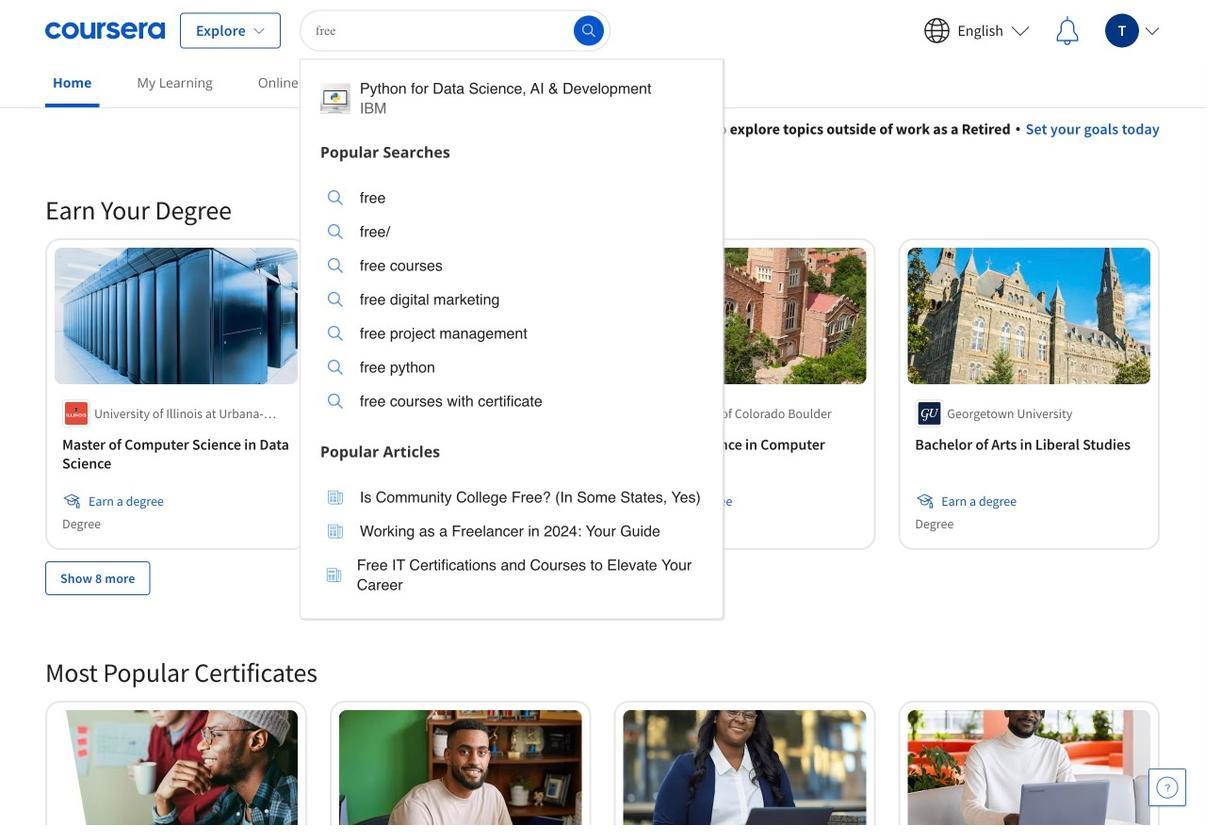 Task type: vqa. For each thing, say whether or not it's contained in the screenshot.
status
no



Task type: locate. For each thing, give the bounding box(es) containing it.
1 vertical spatial list box
[[301, 469, 723, 619]]

autocomplete results list box
[[300, 59, 724, 620]]

list box
[[301, 169, 723, 435], [301, 469, 723, 619]]

earn your degree collection element
[[34, 163, 1172, 626]]

help center image
[[1157, 777, 1179, 799]]

main content
[[0, 95, 1206, 826]]

suggestion image image
[[320, 83, 351, 114], [328, 190, 343, 206], [328, 224, 343, 239], [328, 258, 343, 273], [328, 292, 343, 307], [328, 326, 343, 341], [328, 360, 343, 375], [328, 394, 343, 409], [328, 490, 343, 505], [328, 524, 343, 539], [326, 568, 342, 583]]

None search field
[[300, 10, 724, 620]]

0 vertical spatial list box
[[301, 169, 723, 435]]



Task type: describe. For each thing, give the bounding box(es) containing it.
What do you want to learn? text field
[[300, 10, 611, 51]]

most popular certificates collection element
[[34, 626, 1172, 826]]

coursera image
[[45, 16, 165, 46]]

1 list box from the top
[[301, 169, 723, 435]]

2 list box from the top
[[301, 469, 723, 619]]



